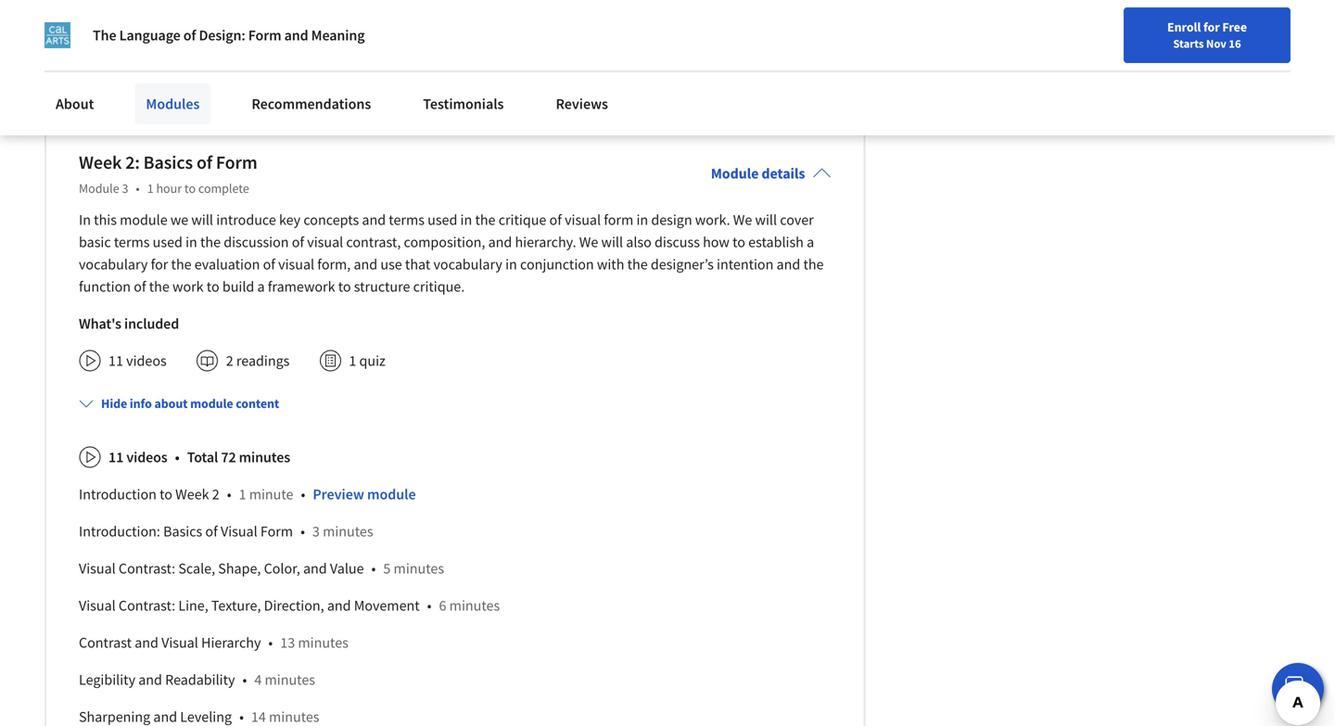 Task type: locate. For each thing, give the bounding box(es) containing it.
• down 2:
[[136, 180, 140, 197]]

module left details
[[711, 164, 759, 183]]

vocabulary
[[79, 255, 148, 274], [434, 255, 503, 274]]

0 vertical spatial used
[[428, 211, 458, 229]]

1 horizontal spatial we
[[733, 211, 753, 229]]

that
[[405, 255, 431, 274]]

will
[[191, 211, 213, 229], [755, 211, 777, 229], [602, 233, 623, 252]]

None search field
[[264, 12, 570, 49]]

creators
[[194, 66, 247, 85]]

about
[[56, 95, 94, 113]]

what's included
[[79, 315, 179, 333]]

0 vertical spatial discussion
[[119, 29, 185, 48]]

for up included
[[151, 255, 168, 274]]

3 down 2:
[[122, 180, 128, 197]]

form for design:
[[248, 26, 282, 45]]

3 down preview at the left of the page
[[313, 522, 320, 541]]

0 vertical spatial videos
[[126, 352, 167, 370]]

of
[[183, 26, 196, 45], [197, 151, 212, 174], [550, 211, 562, 229], [292, 233, 304, 252], [263, 255, 275, 274], [134, 278, 146, 296], [205, 522, 218, 541]]

2 vertical spatial form
[[261, 522, 293, 541]]

0 horizontal spatial 3
[[122, 180, 128, 197]]

0 vertical spatial 3
[[122, 180, 128, 197]]

concepts
[[304, 211, 359, 229]]

• total 10 minutes
[[242, 29, 358, 48]]

form inside week 2: basics of form module 3 • 1 hour to complete
[[216, 151, 258, 174]]

hierarchy.
[[515, 233, 577, 252]]

1 vertical spatial 11
[[109, 448, 124, 467]]

1 horizontal spatial vocabulary
[[434, 255, 503, 274]]

0 vertical spatial 11 videos
[[109, 352, 167, 370]]

form up color,
[[261, 522, 293, 541]]

10
[[289, 29, 304, 48], [266, 66, 281, 85]]

terms down this
[[114, 233, 150, 252]]

discussion
[[119, 29, 185, 48], [224, 233, 289, 252]]

• right prompt
[[242, 29, 247, 48]]

0 horizontal spatial total
[[187, 448, 218, 467]]

the down establish
[[804, 255, 824, 274]]

11
[[109, 352, 123, 370], [109, 448, 124, 467]]

enroll for free starts nov 16
[[1168, 19, 1248, 51]]

3 inside info about module content element
[[313, 522, 320, 541]]

form up complete
[[216, 151, 258, 174]]

1 horizontal spatial terms
[[389, 211, 425, 229]]

0 horizontal spatial week
[[79, 151, 122, 174]]

videos up introduction
[[126, 448, 168, 467]]

critique.
[[413, 278, 465, 296]]

0 horizontal spatial terms
[[114, 233, 150, 252]]

total left 72
[[187, 448, 218, 467]]

total right design:
[[255, 29, 286, 48]]

module up this
[[79, 180, 119, 197]]

1 horizontal spatial total
[[255, 29, 286, 48]]

0 vertical spatial total
[[255, 29, 286, 48]]

vocabulary up function
[[79, 255, 148, 274]]

we
[[171, 211, 188, 229]]

nov
[[1207, 36, 1227, 51]]

as
[[145, 66, 159, 85]]

11 down what's included
[[109, 352, 123, 370]]

1 vertical spatial a
[[257, 278, 265, 296]]

visual
[[565, 211, 601, 229], [307, 233, 343, 252], [278, 255, 315, 274]]

module right 'about'
[[190, 395, 233, 412]]

vocabulary down composition,
[[434, 255, 503, 274]]

1 vertical spatial module
[[190, 395, 233, 412]]

11 up introduction
[[109, 448, 124, 467]]

intention
[[717, 255, 774, 274]]

form for of
[[216, 151, 258, 174]]

basics inside week 2: basics of form module 3 • 1 hour to complete
[[143, 151, 193, 174]]

terms up contrast,
[[389, 211, 425, 229]]

1 contrast: from the top
[[119, 560, 175, 578]]

cover
[[780, 211, 814, 229]]

total
[[255, 29, 286, 48], [187, 448, 218, 467]]

hour
[[156, 180, 182, 197]]

with
[[597, 255, 625, 274]]

total for total 10 minutes
[[255, 29, 286, 48]]

0 horizontal spatial 2
[[212, 485, 220, 504]]

10 left meaning
[[289, 29, 304, 48]]

a right build
[[257, 278, 265, 296]]

0 horizontal spatial 10
[[266, 66, 281, 85]]

3 inside week 2: basics of form module 3 • 1 hour to complete
[[122, 180, 128, 197]]

11 videos down what's included
[[109, 352, 167, 370]]

11 videos up introduction
[[109, 448, 168, 467]]

in
[[461, 211, 472, 229], [637, 211, 649, 229], [186, 233, 197, 252], [506, 255, 517, 274]]

1 vertical spatial 11 videos
[[109, 448, 168, 467]]

module left we
[[120, 211, 168, 229]]

visual down concepts at the left top of page
[[307, 233, 343, 252]]

0 horizontal spatial used
[[153, 233, 183, 252]]

this
[[94, 211, 117, 229]]

0 horizontal spatial we
[[580, 233, 599, 252]]

0 vertical spatial form
[[248, 26, 282, 45]]

1 vertical spatial form
[[216, 151, 258, 174]]

72
[[221, 448, 236, 467]]

videos down included
[[126, 352, 167, 370]]

2 horizontal spatial will
[[755, 211, 777, 229]]

1 horizontal spatial for
[[1204, 19, 1220, 35]]

total inside info about module content element
[[187, 448, 218, 467]]

module inside dropdown button
[[190, 395, 233, 412]]

week left 2:
[[79, 151, 122, 174]]

1 vertical spatial for
[[151, 255, 168, 274]]

2 11 videos from the top
[[109, 448, 168, 467]]

1 vertical spatial total
[[187, 448, 218, 467]]

complete
[[198, 180, 249, 197]]

1 vertical spatial visual
[[307, 233, 343, 252]]

function
[[79, 278, 131, 296]]

form inside info about module content element
[[261, 522, 293, 541]]

the down also
[[628, 255, 648, 274]]

menu item
[[999, 19, 1119, 79]]

• left the 5
[[372, 560, 376, 578]]

the language of design: form and meaning
[[93, 26, 365, 45]]

visual down the line,
[[161, 634, 198, 652]]

contrast: for scale,
[[119, 560, 175, 578]]

form right design:
[[248, 26, 282, 45]]

a
[[807, 233, 815, 252], [257, 278, 265, 296]]

2 vertical spatial module
[[367, 485, 416, 504]]

language
[[119, 26, 181, 45]]

1 vertical spatial videos
[[126, 448, 168, 467]]

1 vertical spatial 10
[[266, 66, 281, 85]]

california institute of the arts image
[[45, 22, 70, 48]]

1 horizontal spatial 3
[[313, 522, 320, 541]]

1 videos from the top
[[126, 352, 167, 370]]

used
[[428, 211, 458, 229], [153, 233, 183, 252]]

0 vertical spatial visual
[[565, 211, 601, 229]]

1 vertical spatial we
[[580, 233, 599, 252]]

a down cover
[[807, 233, 815, 252]]

1 vertical spatial week
[[175, 485, 209, 504]]

info about module content element
[[71, 380, 831, 726]]

for
[[1204, 19, 1220, 35], [151, 255, 168, 274]]

1 left minute
[[239, 485, 246, 504]]

1 vertical spatial used
[[153, 233, 183, 252]]

and
[[284, 26, 308, 45], [362, 211, 386, 229], [488, 233, 512, 252], [354, 255, 378, 274], [777, 255, 801, 274], [303, 560, 327, 578], [327, 597, 351, 615], [135, 634, 159, 652], [138, 671, 162, 689]]

0 vertical spatial 2
[[226, 352, 233, 370]]

1 horizontal spatial module
[[190, 395, 233, 412]]

0 horizontal spatial vocabulary
[[79, 255, 148, 274]]

contrast: left the line,
[[119, 597, 175, 615]]

0 vertical spatial basics
[[143, 151, 193, 174]]

the left work
[[149, 278, 170, 296]]

of left design:
[[183, 26, 196, 45]]

of up scale,
[[205, 522, 218, 541]]

• left the 4
[[243, 671, 247, 689]]

reviews link
[[545, 83, 620, 124]]

1 horizontal spatial used
[[428, 211, 458, 229]]

user-
[[162, 66, 194, 85]]

discuss
[[655, 233, 700, 252]]

of up hierarchy. on the left of page
[[550, 211, 562, 229]]

2
[[226, 352, 233, 370], [212, 485, 220, 504]]

0 vertical spatial contrast:
[[119, 560, 175, 578]]

week up the introduction: basics of visual form • 3 minutes
[[175, 485, 209, 504]]

1 vertical spatial 3
[[313, 522, 320, 541]]

how
[[703, 233, 730, 252]]

of inside week 2: basics of form module 3 • 1 hour to complete
[[197, 151, 212, 174]]

to inside info about module content element
[[160, 485, 173, 504]]

1 inside info about module content element
[[239, 485, 246, 504]]

visual left form
[[565, 211, 601, 229]]

we right work.
[[733, 211, 753, 229]]

preview module link
[[313, 485, 416, 504]]

introduce
[[216, 211, 276, 229]]

0 vertical spatial a
[[807, 233, 815, 252]]

• right minute
[[301, 485, 306, 504]]

form,
[[318, 255, 351, 274]]

2:
[[125, 151, 140, 174]]

basics up hour at the left top
[[143, 151, 193, 174]]

0 vertical spatial we
[[733, 211, 753, 229]]

visual up framework
[[278, 255, 315, 274]]

we
[[733, 211, 753, 229], [580, 233, 599, 252]]

movement
[[354, 597, 420, 615]]

direction,
[[264, 597, 324, 615]]

week 2: basics of form module 3 • 1 hour to complete
[[79, 151, 258, 197]]

details
[[762, 164, 805, 183]]

0 horizontal spatial for
[[151, 255, 168, 274]]

will up establish
[[755, 211, 777, 229]]

1 vertical spatial terms
[[114, 233, 150, 252]]

to right introduction
[[160, 485, 173, 504]]

0 vertical spatial 10
[[289, 29, 304, 48]]

13
[[280, 634, 295, 652]]

work.
[[696, 211, 731, 229]]

and down establish
[[777, 255, 801, 274]]

contrast: down introduction: at left
[[119, 560, 175, 578]]

0 vertical spatial for
[[1204, 19, 1220, 35]]

0 horizontal spatial module
[[120, 211, 168, 229]]

week
[[79, 151, 122, 174], [175, 485, 209, 504]]

1 vertical spatial basics
[[163, 522, 202, 541]]

color,
[[264, 560, 300, 578]]

1 vertical spatial contrast:
[[119, 597, 175, 615]]

contrast
[[79, 634, 132, 652]]

contrast:
[[119, 560, 175, 578], [119, 597, 175, 615]]

1 left quiz
[[349, 352, 356, 370]]

10 down • total 10 minutes
[[266, 66, 281, 85]]

2 11 from the top
[[109, 448, 124, 467]]

contrast,
[[346, 233, 401, 252]]

week inside info about module content element
[[175, 485, 209, 504]]

1 horizontal spatial discussion
[[224, 233, 289, 252]]

key
[[279, 211, 301, 229]]

design:
[[199, 26, 245, 45]]

to right hour at the left top
[[185, 180, 196, 197]]

2 horizontal spatial module
[[367, 485, 416, 504]]

starts
[[1174, 36, 1204, 51]]

contrast and visual hierarchy • 13 minutes
[[79, 634, 349, 652]]

designer's
[[651, 255, 714, 274]]

quiz
[[359, 352, 386, 370]]

week inside week 2: basics of form module 3 • 1 hour to complete
[[79, 151, 122, 174]]

2 left readings
[[226, 352, 233, 370]]

1 vertical spatial discussion
[[224, 233, 289, 252]]

introduction:
[[79, 522, 160, 541]]

shape,
[[218, 560, 261, 578]]

1 11 from the top
[[109, 352, 123, 370]]

discussion up as
[[119, 29, 185, 48]]

1 horizontal spatial 10
[[289, 29, 304, 48]]

2 videos from the top
[[126, 448, 168, 467]]

2 contrast: from the top
[[119, 597, 175, 615]]

1 left hour at the left top
[[147, 180, 154, 197]]

structure
[[354, 278, 410, 296]]

minutes
[[307, 29, 358, 48], [284, 66, 334, 85], [239, 448, 290, 467], [323, 522, 373, 541], [394, 560, 444, 578], [450, 597, 500, 615], [298, 634, 349, 652], [265, 671, 315, 689]]

for up "nov"
[[1204, 19, 1220, 35]]

to down form,
[[338, 278, 351, 296]]

2 up the introduction: basics of visual form • 3 minutes
[[212, 485, 220, 504]]

0 vertical spatial week
[[79, 151, 122, 174]]

1 vocabulary from the left
[[79, 255, 148, 274]]

will up with
[[602, 233, 623, 252]]

0 vertical spatial terms
[[389, 211, 425, 229]]

• total 72 minutes
[[175, 448, 290, 467]]

videos
[[126, 352, 167, 370], [126, 448, 168, 467]]

of up complete
[[197, 151, 212, 174]]

the
[[93, 26, 116, 45]]

used up composition,
[[428, 211, 458, 229]]

and left value
[[303, 560, 327, 578]]

0 vertical spatial module
[[120, 211, 168, 229]]

basics up scale,
[[163, 522, 202, 541]]

•
[[242, 29, 247, 48], [254, 66, 258, 85], [136, 180, 140, 197], [175, 448, 180, 467], [227, 485, 231, 504], [301, 485, 306, 504], [301, 522, 305, 541], [372, 560, 376, 578], [427, 597, 432, 615], [268, 634, 273, 652], [243, 671, 247, 689]]

0 horizontal spatial a
[[257, 278, 265, 296]]

module right preview at the left of the page
[[367, 485, 416, 504]]

1 horizontal spatial week
[[175, 485, 209, 504]]

we up with
[[580, 233, 599, 252]]

of right function
[[134, 278, 146, 296]]

in
[[79, 211, 91, 229]]

about
[[154, 395, 188, 412]]

line,
[[178, 597, 208, 615]]

and down critique
[[488, 233, 512, 252]]

coursera image
[[22, 15, 140, 45]]

• right creators
[[254, 66, 258, 85]]

establish
[[749, 233, 804, 252]]

0 vertical spatial 11
[[109, 352, 123, 370]]

basics inside info about module content element
[[163, 522, 202, 541]]

will right we
[[191, 211, 213, 229]]

in down we
[[186, 233, 197, 252]]

used down we
[[153, 233, 183, 252]]

1 vertical spatial 2
[[212, 485, 220, 504]]

and up contrast,
[[362, 211, 386, 229]]

0 horizontal spatial module
[[79, 180, 119, 197]]

discussion down introduce
[[224, 233, 289, 252]]

introduction
[[79, 485, 157, 504]]



Task type: describe. For each thing, give the bounding box(es) containing it.
1 horizontal spatial will
[[602, 233, 623, 252]]

of up framework
[[263, 255, 275, 274]]

value
[[330, 560, 364, 578]]

• left 72
[[175, 448, 180, 467]]

meaning
[[311, 26, 365, 45]]

form
[[604, 211, 634, 229]]

3 for of
[[122, 180, 128, 197]]

the left critique
[[475, 211, 496, 229]]

included
[[124, 315, 179, 333]]

of down "key"
[[292, 233, 304, 252]]

the up evaluation
[[200, 233, 221, 252]]

• left 6
[[427, 597, 432, 615]]

framework
[[268, 278, 335, 296]]

1 quiz
[[349, 352, 386, 370]]

hide info about module content button
[[71, 387, 287, 420]]

reviews
[[556, 95, 608, 113]]

11 inside info about module content element
[[109, 448, 124, 467]]

module inside in this module we will introduce key concepts and terms used in the critique of visual form in design work. we will cover basic terms used in the discussion of visual contrast, composition, and hierarchy. we will also discuss how to establish a vocabulary for the evaluation of visual form, and use that vocabulary in conjunction with the designer's intention and the function of the work to build a framework to structure critique.
[[120, 211, 168, 229]]

design
[[651, 211, 693, 229]]

1 horizontal spatial a
[[807, 233, 815, 252]]

1 11 videos from the top
[[109, 352, 167, 370]]

preview
[[313, 485, 364, 504]]

hide info about module content
[[101, 395, 279, 412]]

readings
[[236, 352, 290, 370]]

visual up the contrast
[[79, 597, 116, 615]]

composition,
[[404, 233, 485, 252]]

hide
[[101, 395, 127, 412]]

what's
[[79, 315, 121, 333]]

of inside info about module content element
[[205, 522, 218, 541]]

visual down introduction: at left
[[79, 560, 116, 578]]

hierarchy
[[201, 634, 261, 652]]

0 horizontal spatial will
[[191, 211, 213, 229]]

visual up shape,
[[221, 522, 258, 541]]

info
[[130, 395, 152, 412]]

11 videos inside info about module content element
[[109, 448, 168, 467]]

and right the contrast
[[135, 634, 159, 652]]

recommendations link
[[241, 83, 382, 124]]

for inside "enroll for free starts nov 16"
[[1204, 19, 1220, 35]]

modules link
[[135, 83, 211, 124]]

and left meaning
[[284, 26, 308, 45]]

• inside week 2: basics of form module 3 • 1 hour to complete
[[136, 180, 140, 197]]

module details
[[711, 164, 805, 183]]

about link
[[45, 83, 105, 124]]

prompt
[[188, 29, 235, 48]]

1 horizontal spatial 2
[[226, 352, 233, 370]]

contrast: for line,
[[119, 597, 175, 615]]

introduction: basics of visual form • 3 minutes
[[79, 522, 373, 541]]

chat with us image
[[1284, 674, 1313, 704]]

4
[[254, 671, 262, 689]]

scale,
[[178, 560, 215, 578]]

to right work
[[207, 278, 220, 296]]

in up composition,
[[461, 211, 472, 229]]

to inside week 2: basics of form module 3 • 1 hour to complete
[[185, 180, 196, 197]]

to right "how"
[[733, 233, 746, 252]]

and down value
[[327, 597, 351, 615]]

visual contrast: line, texture, direction, and movement • 6 minutes
[[79, 597, 500, 615]]

total for total 72 minutes
[[187, 448, 218, 467]]

2 vocabulary from the left
[[434, 255, 503, 274]]

16
[[1229, 36, 1242, 51]]

and right the legibility
[[138, 671, 162, 689]]

recommendations
[[252, 95, 371, 113]]

in this module we will introduce key concepts and terms used in the critique of visual form in design work. we will cover basic terms used in the discussion of visual contrast, composition, and hierarchy. we will also discuss how to establish a vocabulary for the evaluation of visual form, and use that vocabulary in conjunction with the designer's intention and the function of the work to build a framework to structure critique.
[[79, 211, 824, 296]]

legibility and readability • 4 minutes
[[79, 671, 315, 689]]

also
[[626, 233, 652, 252]]

module inside week 2: basics of form module 3 • 1 hour to complete
[[79, 180, 119, 197]]

enroll
[[1168, 19, 1202, 35]]

basic
[[79, 233, 111, 252]]

use
[[381, 255, 402, 274]]

videos inside info about module content element
[[126, 448, 168, 467]]

0 horizontal spatial discussion
[[119, 29, 185, 48]]

texture,
[[211, 597, 261, 615]]

modules
[[146, 95, 200, 113]]

free
[[1223, 19, 1248, 35]]

for inside in this module we will introduce key concepts and terms used in the critique of visual form in design work. we will cover basic terms used in the discussion of visual contrast, composition, and hierarchy. we will also discuss how to establish a vocabulary for the evaluation of visual form, and use that vocabulary in conjunction with the designer's intention and the function of the work to build a framework to structure critique.
[[151, 255, 168, 274]]

• up visual contrast: scale, shape, color, and value • 5 minutes
[[301, 522, 305, 541]]

introduction to week 2 • 1 minute • preview module
[[79, 485, 416, 504]]

2 readings
[[226, 352, 290, 370]]

1 discussion prompt
[[109, 29, 235, 48]]

discussion inside in this module we will introduce key concepts and terms used in the critique of visual form in design work. we will cover basic terms used in the discussion of visual contrast, composition, and hierarchy. we will also discuss how to establish a vocabulary for the evaluation of visual form, and use that vocabulary in conjunction with the designer's intention and the function of the work to build a framework to structure critique.
[[224, 233, 289, 252]]

in up also
[[637, 211, 649, 229]]

build
[[222, 278, 254, 296]]

testimonials
[[423, 95, 504, 113]]

and down contrast,
[[354, 255, 378, 274]]

form for visual
[[261, 522, 293, 541]]

• down 72
[[227, 485, 231, 504]]

audiences as user-creators • 10 minutes
[[79, 66, 334, 85]]

readability
[[165, 671, 235, 689]]

content
[[236, 395, 279, 412]]

3 for visual
[[313, 522, 320, 541]]

visual contrast: scale, shape, color, and value • 5 minutes
[[79, 560, 444, 578]]

2 vertical spatial visual
[[278, 255, 315, 274]]

in down hierarchy. on the left of page
[[506, 255, 517, 274]]

1 up audiences
[[109, 29, 116, 48]]

• left '13'
[[268, 634, 273, 652]]

1 horizontal spatial module
[[711, 164, 759, 183]]

testimonials link
[[412, 83, 515, 124]]

5
[[383, 560, 391, 578]]

audiences
[[79, 66, 142, 85]]

work
[[173, 278, 204, 296]]

1 inside week 2: basics of form module 3 • 1 hour to complete
[[147, 180, 154, 197]]

2 inside info about module content element
[[212, 485, 220, 504]]

critique
[[499, 211, 547, 229]]

6
[[439, 597, 447, 615]]

the up work
[[171, 255, 192, 274]]

minute
[[249, 485, 294, 504]]

conjunction
[[520, 255, 594, 274]]



Task type: vqa. For each thing, say whether or not it's contained in the screenshot.
'Course' in the the Leading Teams: Developing as a Leader. University of Illinois at Urbana-Champaign. Course Element
no



